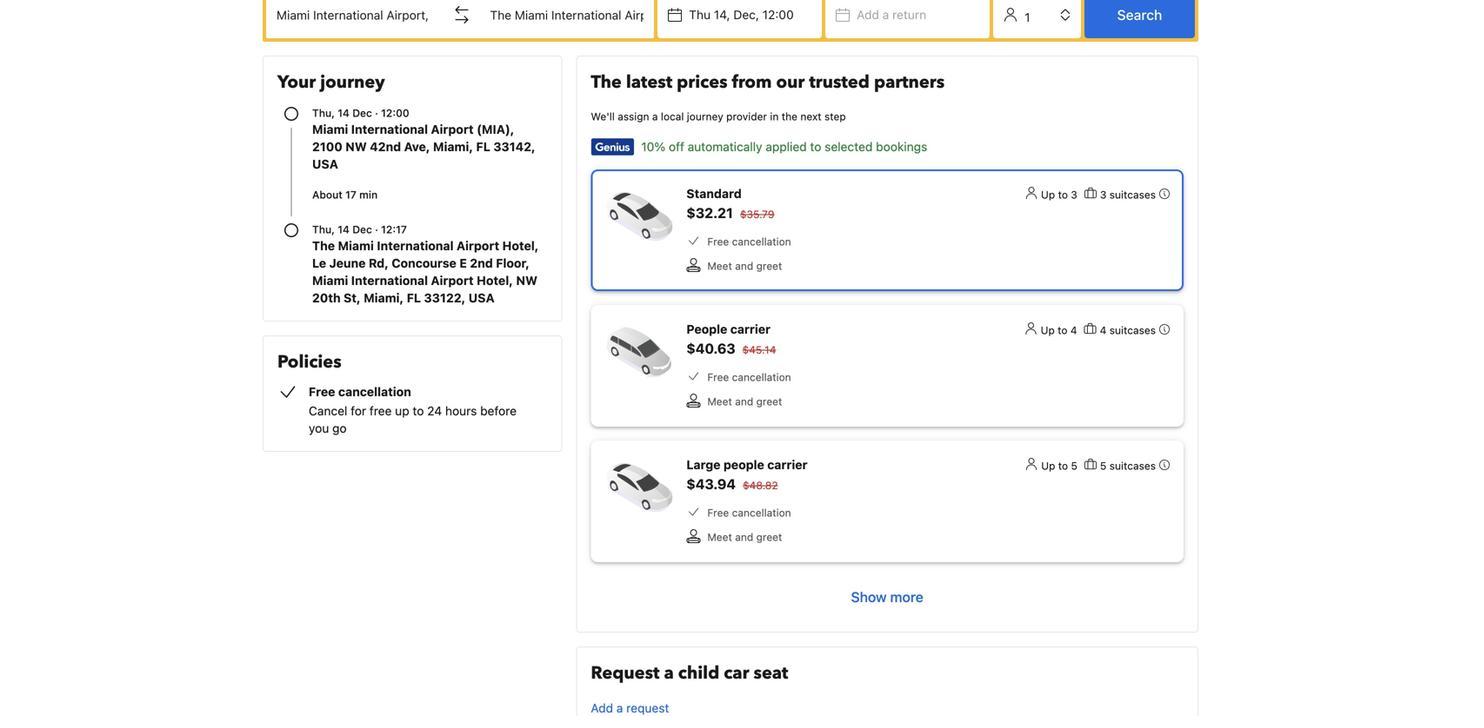 Task type: describe. For each thing, give the bounding box(es) containing it.
24
[[427, 404, 442, 418]]

next
[[801, 110, 822, 123]]

2 4 from the left
[[1100, 325, 1107, 337]]

12:00 inside thu, 14 dec · 12:00 miami international airport (mia), 2100 nw 42nd ave, miami, fl 33142, usa
[[381, 107, 410, 119]]

a for return
[[883, 7, 889, 22]]

2 vertical spatial airport
[[431, 274, 474, 288]]

dec,
[[734, 7, 760, 22]]

add a return
[[857, 7, 927, 22]]

people
[[687, 322, 728, 337]]

meet and greet for $43.94
[[708, 532, 783, 544]]

for
[[351, 404, 366, 418]]

cancellation inside free cancellation cancel for free up to 24 hours before you go
[[338, 385, 411, 399]]

$45.14
[[743, 344, 776, 356]]

1 horizontal spatial journey
[[687, 110, 724, 123]]

cancellation for $40.63
[[732, 372, 791, 384]]

thu, 14 dec · 12:00 miami international airport (mia), 2100 nw 42nd ave, miami, fl 33142, usa
[[312, 107, 536, 171]]

$40.63
[[687, 341, 736, 357]]

standard
[[687, 187, 742, 201]]

to right applied
[[810, 140, 822, 154]]

$43.94
[[687, 476, 736, 493]]

33122,
[[424, 291, 466, 305]]

20th
[[312, 291, 341, 305]]

2100
[[312, 140, 343, 154]]

a for request
[[617, 702, 623, 716]]

$48.82
[[743, 480, 778, 492]]

to for $40.63
[[1058, 325, 1068, 337]]

assign
[[618, 110, 650, 123]]

1 vertical spatial airport
[[457, 239, 500, 253]]

free for $43.94
[[708, 507, 729, 519]]

latest
[[626, 70, 673, 94]]

fl inside thu, 14 dec · 12:00 miami international airport (mia), 2100 nw 42nd ave, miami, fl 33142, usa
[[476, 140, 491, 154]]

thu
[[689, 7, 711, 22]]

$35.79
[[740, 208, 775, 221]]

bookings
[[876, 140, 928, 154]]

request
[[627, 702, 669, 716]]

we'll
[[591, 110, 615, 123]]

le
[[312, 256, 326, 271]]

up to 4
[[1041, 325, 1078, 337]]

1 vertical spatial hotel,
[[477, 274, 513, 288]]

meet and greet for $32.21
[[708, 260, 783, 272]]

add for add a return
[[857, 7, 880, 22]]

miami, inside thu, 14 dec · 12:17 the miami international airport hotel, le jeune rd, concourse e 2nd floor, miami international airport hotel, nw 20th st, miami, fl 33122, usa
[[364, 291, 404, 305]]

free for $32.21
[[708, 236, 729, 248]]

42nd
[[370, 140, 401, 154]]

1 3 from the left
[[1071, 189, 1078, 201]]

(mia),
[[477, 122, 515, 137]]

go
[[332, 422, 347, 436]]

we'll assign a local journey provider in the next step
[[591, 110, 846, 123]]

thu 14, dec, 12:00
[[689, 7, 794, 22]]

5 suitcases
[[1101, 460, 1156, 472]]

2 5 from the left
[[1101, 460, 1107, 472]]

add a request button
[[591, 700, 669, 717]]

· for miami
[[375, 224, 378, 236]]

10% off automatically applied to selected bookings
[[642, 140, 928, 154]]

and for $40.63
[[735, 396, 754, 408]]

people
[[724, 458, 765, 472]]

carrier inside "large people carrier $43.94 $48.82"
[[768, 458, 808, 472]]

1 4 from the left
[[1071, 325, 1078, 337]]

a for child
[[664, 662, 674, 686]]

add a return button
[[826, 0, 990, 38]]

1 suitcases from the top
[[1110, 189, 1156, 201]]

show
[[851, 589, 887, 606]]

and for $32.21
[[735, 260, 754, 272]]

show more button
[[591, 577, 1184, 619]]

2 3 from the left
[[1100, 189, 1107, 201]]

from
[[732, 70, 772, 94]]

Pick-up location field
[[266, 0, 441, 36]]

e
[[460, 256, 467, 271]]

child
[[678, 662, 720, 686]]

st,
[[344, 291, 361, 305]]

usa inside thu, 14 dec · 12:00 miami international airport (mia), 2100 nw 42nd ave, miami, fl 33142, usa
[[312, 157, 338, 171]]

nw inside thu, 14 dec · 12:17 the miami international airport hotel, le jeune rd, concourse e 2nd floor, miami international airport hotel, nw 20th st, miami, fl 33122, usa
[[516, 274, 538, 288]]

add a request
[[591, 702, 669, 716]]

and for $43.94
[[735, 532, 754, 544]]

off
[[669, 140, 685, 154]]

to for carrier
[[1059, 460, 1069, 472]]

0 vertical spatial hotel,
[[503, 239, 539, 253]]

0 vertical spatial up
[[1041, 189, 1056, 201]]

1 5 from the left
[[1071, 460, 1078, 472]]

33142,
[[494, 140, 536, 154]]

1 vertical spatial miami
[[338, 239, 374, 253]]

0 vertical spatial journey
[[320, 70, 385, 94]]

14 for international
[[338, 107, 350, 119]]

greet for carrier
[[757, 532, 783, 544]]

2nd
[[470, 256, 493, 271]]

the latest prices from our trusted partners
[[591, 70, 945, 94]]

free cancellation for $40.63
[[708, 372, 791, 384]]

floor,
[[496, 256, 530, 271]]

up to 3
[[1041, 189, 1078, 201]]

applied
[[766, 140, 807, 154]]

Drop-off location text field
[[480, 0, 654, 36]]

jeune
[[329, 256, 366, 271]]

automatically
[[688, 140, 763, 154]]

about 17 min
[[312, 189, 378, 201]]

thu, for the
[[312, 224, 335, 236]]

trusted
[[809, 70, 870, 94]]

usa inside thu, 14 dec · 12:17 the miami international airport hotel, le jeune rd, concourse e 2nd floor, miami international airport hotel, nw 20th st, miami, fl 33122, usa
[[469, 291, 495, 305]]

up for $45.14
[[1041, 325, 1055, 337]]

before
[[480, 404, 517, 418]]

to inside free cancellation cancel for free up to 24 hours before you go
[[413, 404, 424, 418]]

the
[[782, 110, 798, 123]]

your
[[278, 70, 316, 94]]

you
[[309, 422, 329, 436]]

show more
[[851, 589, 924, 606]]

search button
[[1085, 0, 1195, 38]]

up to 5
[[1042, 460, 1078, 472]]

large
[[687, 458, 721, 472]]

1 vertical spatial international
[[377, 239, 454, 253]]

nw inside thu, 14 dec · 12:00 miami international airport (mia), 2100 nw 42nd ave, miami, fl 33142, usa
[[346, 140, 367, 154]]

standard $32.21 $35.79
[[687, 187, 775, 221]]

14 for miami
[[338, 224, 350, 236]]

the inside thu, 14 dec · 12:17 the miami international airport hotel, le jeune rd, concourse e 2nd floor, miami international airport hotel, nw 20th st, miami, fl 33122, usa
[[312, 239, 335, 253]]

14,
[[714, 7, 730, 22]]



Task type: vqa. For each thing, say whether or not it's contained in the screenshot.


Task type: locate. For each thing, give the bounding box(es) containing it.
airport up 2nd
[[457, 239, 500, 253]]

up left 4 suitcases
[[1041, 325, 1055, 337]]

cancellation for $43.94
[[732, 507, 791, 519]]

0 horizontal spatial 12:00
[[381, 107, 410, 119]]

free cancellation down the $45.14
[[708, 372, 791, 384]]

free down $32.21
[[708, 236, 729, 248]]

3 and from the top
[[735, 532, 754, 544]]

0 vertical spatial meet
[[708, 260, 732, 272]]

large people carrier $43.94 $48.82
[[687, 458, 808, 493]]

1 vertical spatial dec
[[353, 224, 372, 236]]

hotel, down 2nd
[[477, 274, 513, 288]]

international down rd,
[[351, 274, 428, 288]]

usa down 2nd
[[469, 291, 495, 305]]

the up we'll
[[591, 70, 622, 94]]

miami, inside thu, 14 dec · 12:00 miami international airport (mia), 2100 nw 42nd ave, miami, fl 33142, usa
[[433, 140, 473, 154]]

seat
[[754, 662, 789, 686]]

meet and greet down the $45.14
[[708, 396, 783, 408]]

2 free cancellation from the top
[[708, 372, 791, 384]]

return
[[893, 7, 927, 22]]

3 free cancellation from the top
[[708, 507, 791, 519]]

1 horizontal spatial miami,
[[433, 140, 473, 154]]

2 vertical spatial miami
[[312, 274, 348, 288]]

$32.21
[[687, 205, 733, 221]]

to
[[810, 140, 822, 154], [1058, 189, 1068, 201], [1058, 325, 1068, 337], [413, 404, 424, 418], [1059, 460, 1069, 472]]

1 horizontal spatial add
[[857, 7, 880, 22]]

0 vertical spatial carrier
[[731, 322, 771, 337]]

3 right "up to 3"
[[1100, 189, 1107, 201]]

1 horizontal spatial usa
[[469, 291, 495, 305]]

meet and greet down $35.79
[[708, 260, 783, 272]]

carrier up "$48.82"
[[768, 458, 808, 472]]

and down the $45.14
[[735, 396, 754, 408]]

hours
[[445, 404, 477, 418]]

thu, inside thu, 14 dec · 12:00 miami international airport (mia), 2100 nw 42nd ave, miami, fl 33142, usa
[[312, 107, 335, 119]]

add down request
[[591, 702, 613, 716]]

journey up '12:00' "timer" on the left of the page
[[320, 70, 385, 94]]

local
[[661, 110, 684, 123]]

suitcases right up to 5 at the right bottom of the page
[[1110, 460, 1156, 472]]

2 meet and greet from the top
[[708, 396, 783, 408]]

circle empty image
[[285, 107, 298, 121]]

fl down (mia),
[[476, 140, 491, 154]]

1 vertical spatial meet and greet
[[708, 396, 783, 408]]

cancellation up free
[[338, 385, 411, 399]]

1 vertical spatial free cancellation
[[708, 372, 791, 384]]

1 horizontal spatial 4
[[1100, 325, 1107, 337]]

thu 14, dec, 12:00 button
[[658, 0, 822, 38]]

14 inside thu, 14 dec · 12:00 miami international airport (mia), 2100 nw 42nd ave, miami, fl 33142, usa
[[338, 107, 350, 119]]

2 vertical spatial meet and greet
[[708, 532, 783, 544]]

2 vertical spatial greet
[[757, 532, 783, 544]]

12:00 up 42nd
[[381, 107, 410, 119]]

free inside free cancellation cancel for free up to 24 hours before you go
[[309, 385, 335, 399]]

ave,
[[404, 140, 430, 154]]

step
[[825, 110, 846, 123]]

carrier up the $45.14
[[731, 322, 771, 337]]

a left request
[[617, 702, 623, 716]]

international up concourse
[[377, 239, 454, 253]]

nw
[[346, 140, 367, 154], [516, 274, 538, 288]]

1 vertical spatial the
[[312, 239, 335, 253]]

0 vertical spatial usa
[[312, 157, 338, 171]]

to left 3 suitcases
[[1058, 189, 1068, 201]]

1 vertical spatial meet
[[708, 396, 732, 408]]

miami
[[312, 122, 348, 137], [338, 239, 374, 253], [312, 274, 348, 288]]

0 vertical spatial ·
[[375, 107, 378, 119]]

a left the local
[[652, 110, 658, 123]]

0 horizontal spatial journey
[[320, 70, 385, 94]]

airport inside thu, 14 dec · 12:00 miami international airport (mia), 2100 nw 42nd ave, miami, fl 33142, usa
[[431, 122, 474, 137]]

meet down $32.21
[[708, 260, 732, 272]]

1 vertical spatial 12:00
[[381, 107, 410, 119]]

1 vertical spatial 14
[[338, 224, 350, 236]]

greet down the $45.14
[[757, 396, 783, 408]]

3 meet and greet from the top
[[708, 532, 783, 544]]

3
[[1071, 189, 1078, 201], [1100, 189, 1107, 201]]

free down $40.63
[[708, 372, 729, 384]]

meet down $40.63
[[708, 396, 732, 408]]

add inside "add a request" button
[[591, 702, 613, 716]]

meet and greet for $40.63
[[708, 396, 783, 408]]

meet
[[708, 260, 732, 272], [708, 396, 732, 408], [708, 532, 732, 544]]

1 meet from the top
[[708, 260, 732, 272]]

meet for $43.94
[[708, 532, 732, 544]]

greet for $40.63
[[757, 396, 783, 408]]

0 vertical spatial international
[[351, 122, 428, 137]]

free cancellation for $43.94
[[708, 507, 791, 519]]

meet for $32.21
[[708, 260, 732, 272]]

and down "$48.82"
[[735, 532, 754, 544]]

12:17 timer
[[381, 224, 407, 236]]

up left 5 suitcases
[[1042, 460, 1056, 472]]

2 meet from the top
[[708, 396, 732, 408]]

1 horizontal spatial nw
[[516, 274, 538, 288]]

0 vertical spatial the
[[591, 70, 622, 94]]

thu, down "your journey"
[[312, 107, 335, 119]]

12:00 inside button
[[763, 7, 794, 22]]

international down '12:00' "timer" on the left of the page
[[351, 122, 428, 137]]

1 vertical spatial greet
[[757, 396, 783, 408]]

cancellation down the $45.14
[[732, 372, 791, 384]]

miami, right st,
[[364, 291, 404, 305]]

the
[[591, 70, 622, 94], [312, 239, 335, 253]]

· for international
[[375, 107, 378, 119]]

provider
[[727, 110, 767, 123]]

thu, right circle empty icon
[[312, 224, 335, 236]]

nw right 2100
[[346, 140, 367, 154]]

3 greet from the top
[[757, 532, 783, 544]]

international
[[351, 122, 428, 137], [377, 239, 454, 253], [351, 274, 428, 288]]

up
[[1041, 189, 1056, 201], [1041, 325, 1055, 337], [1042, 460, 1056, 472]]

2 greet from the top
[[757, 396, 783, 408]]

a inside add a return button
[[883, 7, 889, 22]]

up
[[395, 404, 410, 418]]

1 meet and greet from the top
[[708, 260, 783, 272]]

people carrier $40.63 $45.14
[[687, 322, 776, 357]]

·
[[375, 107, 378, 119], [375, 224, 378, 236]]

4 right up to 4
[[1100, 325, 1107, 337]]

5 right up to 5 at the right bottom of the page
[[1101, 460, 1107, 472]]

1 thu, from the top
[[312, 107, 335, 119]]

3 meet from the top
[[708, 532, 732, 544]]

carrier
[[731, 322, 771, 337], [768, 458, 808, 472]]

suitcases right up to 4
[[1110, 325, 1156, 337]]

a
[[883, 7, 889, 22], [652, 110, 658, 123], [664, 662, 674, 686], [617, 702, 623, 716]]

to left 4 suitcases
[[1058, 325, 1068, 337]]

hotel, up floor,
[[503, 239, 539, 253]]

dec for international
[[353, 107, 372, 119]]

2 vertical spatial and
[[735, 532, 754, 544]]

international inside thu, 14 dec · 12:00 miami international airport (mia), 2100 nw 42nd ave, miami, fl 33142, usa
[[351, 122, 428, 137]]

2 and from the top
[[735, 396, 754, 408]]

cancel
[[309, 404, 347, 418]]

free
[[708, 236, 729, 248], [708, 372, 729, 384], [309, 385, 335, 399], [708, 507, 729, 519]]

airport up 33122,
[[431, 274, 474, 288]]

1 14 from the top
[[338, 107, 350, 119]]

5
[[1071, 460, 1078, 472], [1101, 460, 1107, 472]]

17
[[346, 189, 357, 201]]

14 up jeune
[[338, 224, 350, 236]]

add left return
[[857, 7, 880, 22]]

1 vertical spatial suitcases
[[1110, 325, 1156, 337]]

cancellation down "$48.82"
[[732, 507, 791, 519]]

hotel,
[[503, 239, 539, 253], [477, 274, 513, 288]]

1 vertical spatial journey
[[687, 110, 724, 123]]

2 14 from the top
[[338, 224, 350, 236]]

0 vertical spatial suitcases
[[1110, 189, 1156, 201]]

free cancellation
[[708, 236, 791, 248], [708, 372, 791, 384], [708, 507, 791, 519]]

thu, inside thu, 14 dec · 12:17 the miami international airport hotel, le jeune rd, concourse e 2nd floor, miami international airport hotel, nw 20th st, miami, fl 33122, usa
[[312, 224, 335, 236]]

our
[[777, 70, 805, 94]]

circle empty image
[[285, 224, 298, 238]]

dec inside thu, 14 dec · 12:00 miami international airport (mia), 2100 nw 42nd ave, miami, fl 33142, usa
[[353, 107, 372, 119]]

in
[[770, 110, 779, 123]]

airport left (mia),
[[431, 122, 474, 137]]

dec left 12:17
[[353, 224, 372, 236]]

request a child car seat
[[591, 662, 789, 686]]

· left 12:17
[[375, 224, 378, 236]]

1 horizontal spatial the
[[591, 70, 622, 94]]

free for $40.63
[[708, 372, 729, 384]]

cancellation for $32.21
[[732, 236, 791, 248]]

request
[[591, 662, 660, 686]]

1 vertical spatial nw
[[516, 274, 538, 288]]

greet for $35.79
[[757, 260, 783, 272]]

up for $43.94
[[1042, 460, 1056, 472]]

0 vertical spatial 14
[[338, 107, 350, 119]]

12:17
[[381, 224, 407, 236]]

miami, right ave,
[[433, 140, 473, 154]]

free up cancel
[[309, 385, 335, 399]]

to for $35.79
[[1058, 189, 1068, 201]]

miami up jeune
[[338, 239, 374, 253]]

1 vertical spatial and
[[735, 396, 754, 408]]

0 horizontal spatial miami,
[[364, 291, 404, 305]]

5 left 5 suitcases
[[1071, 460, 1078, 472]]

1 horizontal spatial 5
[[1101, 460, 1107, 472]]

0 vertical spatial greet
[[757, 260, 783, 272]]

Drop-off location field
[[480, 0, 654, 36]]

free cancellation cancel for free up to 24 hours before you go
[[309, 385, 517, 436]]

0 horizontal spatial fl
[[407, 291, 421, 305]]

dec left '12:00' "timer" on the left of the page
[[353, 107, 372, 119]]

1 free cancellation from the top
[[708, 236, 791, 248]]

0 vertical spatial dec
[[353, 107, 372, 119]]

12:00
[[763, 7, 794, 22], [381, 107, 410, 119]]

and down $35.79
[[735, 260, 754, 272]]

2 vertical spatial meet
[[708, 532, 732, 544]]

and
[[735, 260, 754, 272], [735, 396, 754, 408], [735, 532, 754, 544]]

0 vertical spatial fl
[[476, 140, 491, 154]]

0 vertical spatial miami,
[[433, 140, 473, 154]]

1 and from the top
[[735, 260, 754, 272]]

concourse
[[392, 256, 457, 271]]

2 thu, from the top
[[312, 224, 335, 236]]

suitcases for $43.94
[[1110, 460, 1156, 472]]

more
[[891, 589, 924, 606]]

policies
[[278, 351, 342, 375]]

0 horizontal spatial 4
[[1071, 325, 1078, 337]]

thu, 14 dec · 12:17 the miami international airport hotel, le jeune rd, concourse e 2nd floor, miami international airport hotel, nw 20th st, miami, fl 33122, usa
[[312, 224, 539, 305]]

· inside thu, 14 dec · 12:00 miami international airport (mia), 2100 nw 42nd ave, miami, fl 33142, usa
[[375, 107, 378, 119]]

a inside "add a request" button
[[617, 702, 623, 716]]

1 vertical spatial usa
[[469, 291, 495, 305]]

free cancellation for $32.21
[[708, 236, 791, 248]]

4 left 4 suitcases
[[1071, 325, 1078, 337]]

0 horizontal spatial add
[[591, 702, 613, 716]]

thu, for miami
[[312, 107, 335, 119]]

dec
[[353, 107, 372, 119], [353, 224, 372, 236]]

0 vertical spatial 12:00
[[763, 7, 794, 22]]

miami up 20th at top left
[[312, 274, 348, 288]]

0 horizontal spatial 5
[[1071, 460, 1078, 472]]

0 vertical spatial meet and greet
[[708, 260, 783, 272]]

fl
[[476, 140, 491, 154], [407, 291, 421, 305]]

12:00 timer
[[381, 107, 410, 119]]

meet and greet down "$48.82"
[[708, 532, 783, 544]]

fl inside thu, 14 dec · 12:17 the miami international airport hotel, le jeune rd, concourse e 2nd floor, miami international airport hotel, nw 20th st, miami, fl 33122, usa
[[407, 291, 421, 305]]

about
[[312, 189, 343, 201]]

0 vertical spatial thu,
[[312, 107, 335, 119]]

cancellation
[[732, 236, 791, 248], [732, 372, 791, 384], [338, 385, 411, 399], [732, 507, 791, 519]]

to left 5 suitcases
[[1059, 460, 1069, 472]]

14 inside thu, 14 dec · 12:17 the miami international airport hotel, le jeune rd, concourse e 2nd floor, miami international airport hotel, nw 20th st, miami, fl 33122, usa
[[338, 224, 350, 236]]

0 vertical spatial airport
[[431, 122, 474, 137]]

add
[[857, 7, 880, 22], [591, 702, 613, 716]]

search
[[1118, 7, 1163, 23]]

meet for $40.63
[[708, 396, 732, 408]]

free cancellation down $35.79
[[708, 236, 791, 248]]

a left child
[[664, 662, 674, 686]]

2 vertical spatial up
[[1042, 460, 1056, 472]]

· left '12:00' "timer" on the left of the page
[[375, 107, 378, 119]]

0 vertical spatial and
[[735, 260, 754, 272]]

carrier inside people carrier $40.63 $45.14
[[731, 322, 771, 337]]

add inside add a return button
[[857, 7, 880, 22]]

min
[[359, 189, 378, 201]]

up left 3 suitcases
[[1041, 189, 1056, 201]]

rd,
[[369, 256, 389, 271]]

0 horizontal spatial usa
[[312, 157, 338, 171]]

partners
[[874, 70, 945, 94]]

cancellation down $35.79
[[732, 236, 791, 248]]

greet down "$48.82"
[[757, 532, 783, 544]]

miami up 2100
[[312, 122, 348, 137]]

greet
[[757, 260, 783, 272], [757, 396, 783, 408], [757, 532, 783, 544]]

0 vertical spatial miami
[[312, 122, 348, 137]]

1 vertical spatial fl
[[407, 291, 421, 305]]

3 suitcases from the top
[[1110, 460, 1156, 472]]

2 vertical spatial suitcases
[[1110, 460, 1156, 472]]

Pick-up location text field
[[266, 0, 441, 36]]

add for add a request
[[591, 702, 613, 716]]

a left return
[[883, 7, 889, 22]]

12:00 right dec,
[[763, 7, 794, 22]]

to right up
[[413, 404, 424, 418]]

suitcases right "up to 3"
[[1110, 189, 1156, 201]]

1 greet from the top
[[757, 260, 783, 272]]

dec inside thu, 14 dec · 12:17 the miami international airport hotel, le jeune rd, concourse e 2nd floor, miami international airport hotel, nw 20th st, miami, fl 33122, usa
[[353, 224, 372, 236]]

1 · from the top
[[375, 107, 378, 119]]

· inside thu, 14 dec · 12:17 the miami international airport hotel, le jeune rd, concourse e 2nd floor, miami international airport hotel, nw 20th st, miami, fl 33122, usa
[[375, 224, 378, 236]]

0 horizontal spatial the
[[312, 239, 335, 253]]

miami,
[[433, 140, 473, 154], [364, 291, 404, 305]]

selected
[[825, 140, 873, 154]]

free cancellation down "$48.82"
[[708, 507, 791, 519]]

1 horizontal spatial fl
[[476, 140, 491, 154]]

free
[[370, 404, 392, 418]]

0 vertical spatial nw
[[346, 140, 367, 154]]

2 vertical spatial free cancellation
[[708, 507, 791, 519]]

car
[[724, 662, 750, 686]]

1 vertical spatial up
[[1041, 325, 1055, 337]]

2 dec from the top
[[353, 224, 372, 236]]

miami inside thu, 14 dec · 12:00 miami international airport (mia), 2100 nw 42nd ave, miami, fl 33142, usa
[[312, 122, 348, 137]]

1 vertical spatial add
[[591, 702, 613, 716]]

1 vertical spatial thu,
[[312, 224, 335, 236]]

meet down the $43.94
[[708, 532, 732, 544]]

4 suitcases
[[1100, 325, 1156, 337]]

1 vertical spatial carrier
[[768, 458, 808, 472]]

nw down floor,
[[516, 274, 538, 288]]

dec for miami
[[353, 224, 372, 236]]

0 vertical spatial free cancellation
[[708, 236, 791, 248]]

journey right the local
[[687, 110, 724, 123]]

2 · from the top
[[375, 224, 378, 236]]

usa down 2100
[[312, 157, 338, 171]]

suitcases for $45.14
[[1110, 325, 1156, 337]]

10%
[[642, 140, 666, 154]]

3 left 3 suitcases
[[1071, 189, 1078, 201]]

1 horizontal spatial 12:00
[[763, 7, 794, 22]]

the up le
[[312, 239, 335, 253]]

2 vertical spatial international
[[351, 274, 428, 288]]

thu,
[[312, 107, 335, 119], [312, 224, 335, 236]]

1 horizontal spatial 3
[[1100, 189, 1107, 201]]

0 vertical spatial add
[[857, 7, 880, 22]]

free down the $43.94
[[708, 507, 729, 519]]

greet down $35.79
[[757, 260, 783, 272]]

1 dec from the top
[[353, 107, 372, 119]]

fl left 33122,
[[407, 291, 421, 305]]

1 vertical spatial ·
[[375, 224, 378, 236]]

2 suitcases from the top
[[1110, 325, 1156, 337]]

0 horizontal spatial 3
[[1071, 189, 1078, 201]]

0 horizontal spatial nw
[[346, 140, 367, 154]]

your journey
[[278, 70, 385, 94]]

prices
[[677, 70, 728, 94]]

14 down "your journey"
[[338, 107, 350, 119]]

1 vertical spatial miami,
[[364, 291, 404, 305]]

meet and greet
[[708, 260, 783, 272], [708, 396, 783, 408], [708, 532, 783, 544]]

3 suitcases
[[1100, 189, 1156, 201]]



